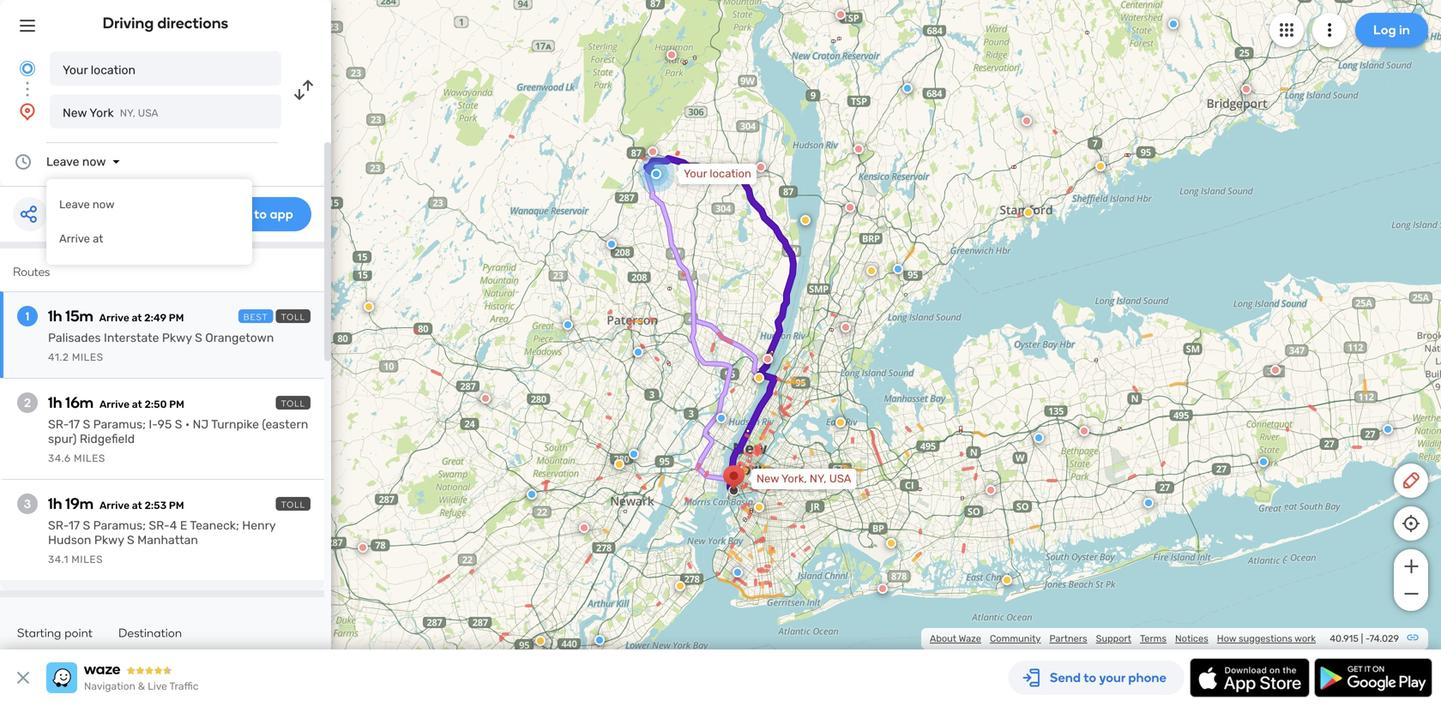 Task type: vqa. For each thing, say whether or not it's contained in the screenshot.
Clock Image
yes



Task type: describe. For each thing, give the bounding box(es) containing it.
notices
[[1175, 634, 1209, 645]]

nj
[[193, 418, 209, 432]]

2:50
[[145, 399, 167, 411]]

toll for 19m
[[281, 500, 305, 510]]

usa inside the "your location new york, ny, usa"
[[829, 473, 851, 486]]

york,
[[782, 473, 807, 486]]

x image
[[13, 668, 33, 689]]

traffic
[[169, 681, 199, 693]]

i-
[[149, 418, 158, 432]]

navigation
[[84, 681, 135, 693]]

•
[[185, 418, 190, 432]]

15m
[[65, 307, 93, 326]]

arrive for 15m
[[99, 312, 129, 324]]

&
[[138, 681, 145, 693]]

waze
[[959, 634, 981, 645]]

arrive inside option
[[59, 232, 90, 246]]

at for 15m
[[132, 312, 142, 324]]

34.1
[[48, 554, 68, 566]]

leave inside leave now option
[[59, 198, 90, 211]]

40.915 | -74.029
[[1330, 634, 1399, 645]]

arrive at option
[[46, 222, 252, 257]]

17 for 16m
[[69, 418, 80, 432]]

about
[[930, 634, 957, 645]]

starting point
[[17, 626, 93, 641]]

|
[[1361, 634, 1363, 645]]

16m
[[65, 394, 93, 412]]

now inside option
[[93, 198, 115, 211]]

1h for 1h 15m
[[48, 307, 62, 326]]

sr- up manhattan
[[149, 519, 170, 533]]

sr-17 s paramus; i-95 s • nj turnpike (eastern spur) ridgefield 34.6 miles
[[48, 418, 308, 465]]

s left manhattan
[[127, 534, 134, 548]]

0 vertical spatial now
[[82, 155, 106, 169]]

34.6
[[48, 453, 71, 465]]

arrive at
[[59, 232, 103, 246]]

1h 15m arrive at 2:49 pm
[[48, 307, 184, 326]]

clock image
[[13, 152, 33, 172]]

e
[[180, 519, 187, 533]]

1
[[25, 309, 29, 324]]

your for your location
[[63, 63, 88, 77]]

starting
[[17, 626, 61, 641]]

pencil image
[[1401, 471, 1422, 492]]

your location new york, ny, usa
[[684, 167, 851, 486]]

work
[[1295, 634, 1316, 645]]

how
[[1217, 634, 1237, 645]]

new inside the "your location new york, ny, usa"
[[757, 473, 779, 486]]

leave now inside option
[[59, 198, 115, 211]]

0 horizontal spatial new
[[63, 106, 87, 120]]

74.029
[[1370, 634, 1399, 645]]

0 vertical spatial leave now
[[46, 155, 106, 169]]

sr-17 s paramus; sr-4 e teaneck; henry hudson pkwy s manhattan 34.1 miles
[[48, 519, 276, 566]]

19m
[[65, 495, 93, 513]]

partners
[[1050, 634, 1088, 645]]

(eastern
[[262, 418, 308, 432]]

manhattan
[[137, 534, 198, 548]]

community link
[[990, 634, 1041, 645]]

at inside option
[[93, 232, 103, 246]]

live
[[148, 681, 167, 693]]

-
[[1366, 634, 1370, 645]]

teaneck;
[[190, 519, 239, 533]]

ridgefield
[[80, 432, 135, 447]]

pkwy inside sr-17 s paramus; sr-4 e teaneck; henry hudson pkwy s manhattan 34.1 miles
[[94, 534, 124, 548]]

toll for 16m
[[281, 399, 305, 409]]

sr- for 16m
[[48, 418, 69, 432]]

your location button
[[50, 51, 281, 86]]

1h 16m arrive at 2:50 pm
[[48, 394, 184, 412]]

routes
[[13, 265, 50, 279]]

zoom out image
[[1401, 584, 1422, 605]]

pm for 15m
[[169, 312, 184, 324]]

at for 19m
[[132, 500, 142, 512]]

interstate
[[104, 331, 159, 345]]

orangetown
[[205, 331, 274, 345]]

york
[[89, 106, 114, 120]]

at for 16m
[[132, 399, 142, 411]]

navigation & live traffic
[[84, 681, 199, 693]]

1h for 1h 19m
[[48, 495, 62, 513]]

3
[[24, 497, 31, 512]]

paramus; for 16m
[[93, 418, 146, 432]]

location for your location new york, ny, usa
[[710, 167, 751, 181]]



Task type: locate. For each thing, give the bounding box(es) containing it.
leave up arrive at
[[59, 198, 90, 211]]

starting point button
[[17, 626, 93, 652]]

arrive inside the 1h 16m arrive at 2:50 pm
[[99, 399, 130, 411]]

toll down (eastern
[[281, 500, 305, 510]]

link image
[[1406, 631, 1420, 645]]

1h for 1h 16m
[[48, 394, 62, 412]]

2 paramus; from the top
[[93, 519, 146, 533]]

now up arrive at
[[93, 198, 115, 211]]

0 vertical spatial toll
[[281, 312, 305, 323]]

1 vertical spatial ny,
[[810, 473, 827, 486]]

miles down palisades
[[72, 352, 104, 364]]

2:53
[[145, 500, 167, 512]]

pm up 4 at the left of page
[[169, 500, 184, 512]]

1 horizontal spatial usa
[[829, 473, 851, 486]]

at
[[93, 232, 103, 246], [132, 312, 142, 324], [132, 399, 142, 411], [132, 500, 142, 512]]

location inside the "your location new york, ny, usa"
[[710, 167, 751, 181]]

hazard image
[[1023, 208, 1034, 218], [614, 460, 625, 470], [754, 503, 764, 513], [675, 582, 685, 592], [535, 637, 546, 647]]

s left •
[[175, 418, 182, 432]]

miles
[[72, 352, 104, 364], [74, 453, 105, 465], [71, 554, 103, 566]]

s inside palisades interstate pkwy s orangetown 41.2 miles
[[195, 331, 202, 345]]

leave now
[[46, 155, 106, 169], [59, 198, 115, 211]]

now down york
[[82, 155, 106, 169]]

arrive up interstate
[[99, 312, 129, 324]]

support
[[1096, 634, 1132, 645]]

leave now up arrive at
[[59, 198, 115, 211]]

2 1h from the top
[[48, 394, 62, 412]]

2 vertical spatial toll
[[281, 500, 305, 510]]

0 vertical spatial ny,
[[120, 107, 135, 119]]

notices link
[[1175, 634, 1209, 645]]

at inside the 1h 16m arrive at 2:50 pm
[[132, 399, 142, 411]]

ny, right york,
[[810, 473, 827, 486]]

sr- for 19m
[[48, 519, 69, 533]]

pm inside the 1h 16m arrive at 2:50 pm
[[169, 399, 184, 411]]

ny, inside the "your location new york, ny, usa"
[[810, 473, 827, 486]]

police image
[[607, 239, 617, 250], [563, 320, 573, 330], [1034, 433, 1044, 444], [629, 450, 639, 460], [1259, 457, 1269, 468], [527, 490, 537, 500], [733, 568, 743, 578], [595, 636, 605, 646]]

support link
[[1096, 634, 1132, 645]]

now
[[82, 155, 106, 169], [93, 198, 115, 211]]

1 horizontal spatial new
[[757, 473, 779, 486]]

paramus; down the 1h 19m arrive at 2:53 pm
[[93, 519, 146, 533]]

1 1h from the top
[[48, 307, 62, 326]]

at left 2:49
[[132, 312, 142, 324]]

0 horizontal spatial ny,
[[120, 107, 135, 119]]

location for your location
[[91, 63, 136, 77]]

miles for 1h 16m
[[74, 453, 105, 465]]

arrive inside the 1h 19m arrive at 2:53 pm
[[99, 500, 130, 512]]

your
[[63, 63, 88, 77], [684, 167, 707, 181]]

current location image
[[17, 58, 38, 79]]

0 vertical spatial pm
[[169, 312, 184, 324]]

1h left 19m
[[48, 495, 62, 513]]

1 vertical spatial pkwy
[[94, 534, 124, 548]]

4
[[170, 519, 177, 533]]

ny, right york
[[120, 107, 135, 119]]

point
[[65, 626, 93, 641]]

toll up (eastern
[[281, 399, 305, 409]]

paramus; inside sr-17 s paramus; i-95 s • nj turnpike (eastern spur) ridgefield 34.6 miles
[[93, 418, 146, 432]]

s
[[195, 331, 202, 345], [83, 418, 90, 432], [175, 418, 182, 432], [83, 519, 90, 533], [127, 534, 134, 548]]

0 vertical spatial location
[[91, 63, 136, 77]]

0 horizontal spatial your
[[63, 63, 88, 77]]

1 vertical spatial location
[[710, 167, 751, 181]]

17 inside sr-17 s paramus; sr-4 e teaneck; henry hudson pkwy s manhattan 34.1 miles
[[69, 519, 80, 533]]

miles inside palisades interstate pkwy s orangetown 41.2 miles
[[72, 352, 104, 364]]

sr- up hudson
[[48, 519, 69, 533]]

1 vertical spatial your
[[684, 167, 707, 181]]

spur)
[[48, 432, 77, 447]]

partners link
[[1050, 634, 1088, 645]]

1h left 15m
[[48, 307, 62, 326]]

1 vertical spatial usa
[[829, 473, 851, 486]]

driving directions
[[103, 14, 229, 32]]

arrive up 15m
[[59, 232, 90, 246]]

palisades interstate pkwy s orangetown 41.2 miles
[[48, 331, 274, 364]]

sr- inside sr-17 s paramus; i-95 s • nj turnpike (eastern spur) ridgefield 34.6 miles
[[48, 418, 69, 432]]

pm for 19m
[[169, 500, 184, 512]]

1 vertical spatial toll
[[281, 399, 305, 409]]

arrive right 19m
[[99, 500, 130, 512]]

pm right 2:50
[[169, 399, 184, 411]]

s left orangetown
[[195, 331, 202, 345]]

at left 2:50
[[132, 399, 142, 411]]

0 horizontal spatial location
[[91, 63, 136, 77]]

1 toll from the top
[[281, 312, 305, 323]]

1 paramus; from the top
[[93, 418, 146, 432]]

new left york
[[63, 106, 87, 120]]

ny, inside "new york ny, usa"
[[120, 107, 135, 119]]

arrive inside the 1h 15m arrive at 2:49 pm
[[99, 312, 129, 324]]

2 17 from the top
[[69, 519, 80, 533]]

new left york,
[[757, 473, 779, 486]]

s down 16m
[[83, 418, 90, 432]]

toll right best
[[281, 312, 305, 323]]

destination
[[118, 626, 182, 641]]

3 toll from the top
[[281, 500, 305, 510]]

henry
[[242, 519, 276, 533]]

1 horizontal spatial location
[[710, 167, 751, 181]]

arrive
[[59, 232, 90, 246], [99, 312, 129, 324], [99, 399, 130, 411], [99, 500, 130, 512]]

1 vertical spatial now
[[93, 198, 115, 211]]

miles inside sr-17 s paramus; i-95 s • nj turnpike (eastern spur) ridgefield 34.6 miles
[[74, 453, 105, 465]]

pm for 16m
[[169, 399, 184, 411]]

1 vertical spatial 1h
[[48, 394, 62, 412]]

0 vertical spatial pkwy
[[162, 331, 192, 345]]

2 vertical spatial pm
[[169, 500, 184, 512]]

usa right york
[[138, 107, 158, 119]]

location image
[[17, 101, 38, 122]]

terms
[[1140, 634, 1167, 645]]

miles down hudson
[[71, 554, 103, 566]]

0 vertical spatial new
[[63, 106, 87, 120]]

how suggestions work link
[[1217, 634, 1316, 645]]

0 horizontal spatial usa
[[138, 107, 158, 119]]

directions
[[157, 14, 229, 32]]

1 vertical spatial leave now
[[59, 198, 115, 211]]

1 vertical spatial paramus;
[[93, 519, 146, 533]]

leave
[[46, 155, 79, 169], [59, 198, 90, 211]]

at inside the 1h 15m arrive at 2:49 pm
[[132, 312, 142, 324]]

your for your location new york, ny, usa
[[684, 167, 707, 181]]

road closed image
[[836, 9, 846, 20], [1022, 116, 1032, 126], [854, 144, 864, 154], [648, 147, 658, 157], [845, 202, 855, 213], [841, 323, 851, 333], [1271, 365, 1281, 376], [1079, 426, 1090, 437], [986, 486, 996, 496], [358, 543, 368, 553], [878, 584, 888, 595]]

best
[[243, 312, 268, 323]]

community
[[990, 634, 1041, 645]]

1h left 16m
[[48, 394, 62, 412]]

1 horizontal spatial ny,
[[810, 473, 827, 486]]

location inside button
[[91, 63, 136, 77]]

pkwy inside palisades interstate pkwy s orangetown 41.2 miles
[[162, 331, 192, 345]]

leave right the clock "icon" on the top of the page
[[46, 155, 79, 169]]

arrive right 16m
[[99, 399, 130, 411]]

usa inside "new york ny, usa"
[[138, 107, 158, 119]]

about waze community partners support terms notices how suggestions work
[[930, 634, 1316, 645]]

0 horizontal spatial pkwy
[[94, 534, 124, 548]]

2 vertical spatial 1h
[[48, 495, 62, 513]]

1 vertical spatial pm
[[169, 399, 184, 411]]

terms link
[[1140, 634, 1167, 645]]

0 vertical spatial miles
[[72, 352, 104, 364]]

hudson
[[48, 534, 91, 548]]

usa right york,
[[829, 473, 851, 486]]

sr- up spur)
[[48, 418, 69, 432]]

at left 2:53
[[132, 500, 142, 512]]

leave now option
[[46, 188, 252, 222]]

pkwy down the 1h 19m arrive at 2:53 pm
[[94, 534, 124, 548]]

pm inside the 1h 15m arrive at 2:49 pm
[[169, 312, 184, 324]]

leave now right the clock "icon" on the top of the page
[[46, 155, 106, 169]]

hazard image
[[1096, 161, 1106, 172], [800, 215, 811, 226], [866, 266, 877, 276], [364, 302, 374, 312], [754, 373, 764, 383], [836, 418, 846, 428], [886, 539, 897, 549], [1002, 576, 1012, 586]]

driving
[[103, 14, 154, 32]]

arrive for 19m
[[99, 500, 130, 512]]

paramus; for 19m
[[93, 519, 146, 533]]

0 vertical spatial usa
[[138, 107, 158, 119]]

toll
[[281, 312, 305, 323], [281, 399, 305, 409], [281, 500, 305, 510]]

suggestions
[[1239, 634, 1293, 645]]

0 vertical spatial 1h
[[48, 307, 62, 326]]

17 up spur)
[[69, 418, 80, 432]]

paramus;
[[93, 418, 146, 432], [93, 519, 146, 533]]

17 up hudson
[[69, 519, 80, 533]]

1 vertical spatial 17
[[69, 519, 80, 533]]

paramus; inside sr-17 s paramus; sr-4 e teaneck; henry hudson pkwy s manhattan 34.1 miles
[[93, 519, 146, 533]]

2 vertical spatial miles
[[71, 554, 103, 566]]

17 for 19m
[[69, 519, 80, 533]]

s up hudson
[[83, 519, 90, 533]]

usa
[[138, 107, 158, 119], [829, 473, 851, 486]]

95
[[158, 418, 172, 432]]

pm
[[169, 312, 184, 324], [169, 399, 184, 411], [169, 500, 184, 512]]

0 vertical spatial paramus;
[[93, 418, 146, 432]]

pkwy
[[162, 331, 192, 345], [94, 534, 124, 548]]

arrive for 16m
[[99, 399, 130, 411]]

2 toll from the top
[[281, 399, 305, 409]]

destination button
[[118, 626, 182, 654]]

pm right 2:49
[[169, 312, 184, 324]]

3 1h from the top
[[48, 495, 62, 513]]

at down leave now option
[[93, 232, 103, 246]]

0 vertical spatial 17
[[69, 418, 80, 432]]

0 vertical spatial leave
[[46, 155, 79, 169]]

1 vertical spatial miles
[[74, 453, 105, 465]]

40.915
[[1330, 634, 1359, 645]]

17
[[69, 418, 80, 432], [69, 519, 80, 533]]

zoom in image
[[1401, 557, 1422, 577]]

road closed image
[[667, 50, 677, 60], [1241, 84, 1252, 94], [756, 162, 766, 172], [763, 354, 773, 365], [480, 394, 491, 404], [579, 523, 589, 534]]

miles inside sr-17 s paramus; sr-4 e teaneck; henry hudson pkwy s manhattan 34.1 miles
[[71, 554, 103, 566]]

41.2
[[48, 352, 69, 364]]

pm inside the 1h 19m arrive at 2:53 pm
[[169, 500, 184, 512]]

location
[[91, 63, 136, 77], [710, 167, 751, 181]]

pkwy down 2:49
[[162, 331, 192, 345]]

palisades
[[48, 331, 101, 345]]

1 horizontal spatial pkwy
[[162, 331, 192, 345]]

1 17 from the top
[[69, 418, 80, 432]]

miles down ridgefield
[[74, 453, 105, 465]]

17 inside sr-17 s paramus; i-95 s • nj turnpike (eastern spur) ridgefield 34.6 miles
[[69, 418, 80, 432]]

your inside button
[[63, 63, 88, 77]]

1h 19m arrive at 2:53 pm
[[48, 495, 184, 513]]

2:49
[[144, 312, 166, 324]]

0 vertical spatial your
[[63, 63, 88, 77]]

1h
[[48, 307, 62, 326], [48, 394, 62, 412], [48, 495, 62, 513]]

2
[[24, 396, 31, 411]]

about waze link
[[930, 634, 981, 645]]

police image
[[1168, 19, 1179, 29], [903, 83, 913, 94], [893, 264, 903, 275], [633, 347, 643, 358], [716, 414, 727, 424], [1383, 425, 1393, 435], [1144, 498, 1154, 509]]

your location
[[63, 63, 136, 77]]

turnpike
[[211, 418, 259, 432]]

at inside the 1h 19m arrive at 2:53 pm
[[132, 500, 142, 512]]

sr-
[[48, 418, 69, 432], [48, 519, 69, 533], [149, 519, 170, 533]]

1 horizontal spatial your
[[684, 167, 707, 181]]

your inside the "your location new york, ny, usa"
[[684, 167, 707, 181]]

new
[[63, 106, 87, 120], [757, 473, 779, 486]]

1 vertical spatial new
[[757, 473, 779, 486]]

paramus; up ridgefield
[[93, 418, 146, 432]]

ny,
[[120, 107, 135, 119], [810, 473, 827, 486]]

new york ny, usa
[[63, 106, 158, 120]]

1 vertical spatial leave
[[59, 198, 90, 211]]

miles for 1h 19m
[[71, 554, 103, 566]]



